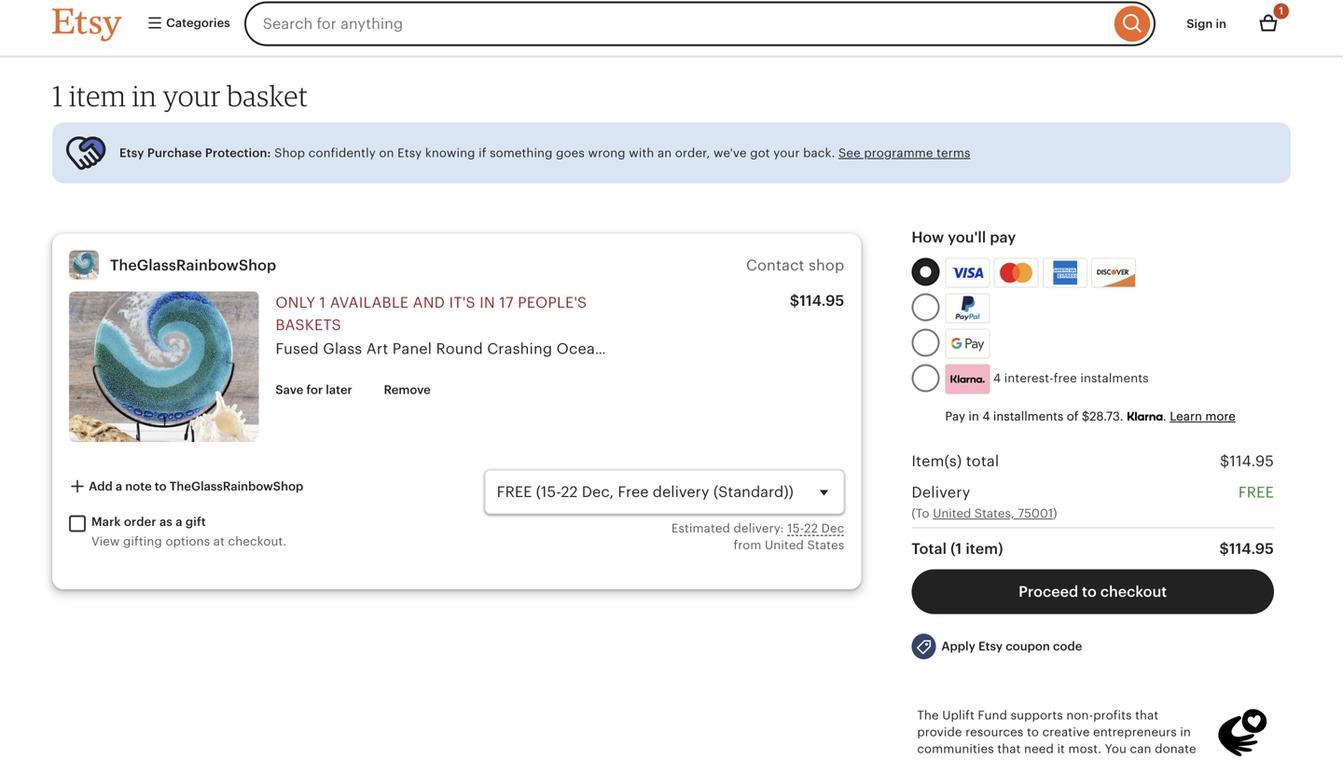 Task type: locate. For each thing, give the bounding box(es) containing it.
theglassrainbowshop link
[[110, 257, 277, 274]]

0 horizontal spatial that
[[998, 743, 1021, 757]]

0 horizontal spatial etsy
[[119, 146, 144, 160]]

4 interest-free instalments
[[990, 372, 1149, 386]]

1 vertical spatial 114.95
[[1230, 453, 1275, 470]]

most.
[[1069, 743, 1102, 757]]

later
[[326, 383, 353, 397]]

can
[[1131, 743, 1152, 757]]

ocean
[[557, 341, 605, 358]]

.
[[1164, 410, 1167, 424]]

your
[[163, 78, 221, 113], [774, 146, 800, 160], [918, 760, 944, 761]]

in right 'pay'
[[969, 410, 980, 424]]

view
[[91, 535, 120, 549]]

fund
[[978, 709, 1008, 723]]

1 horizontal spatial your
[[774, 146, 800, 160]]

save for later
[[276, 383, 353, 397]]

delivery:
[[734, 521, 785, 535]]

0 horizontal spatial to
[[155, 479, 167, 493]]

in up donate
[[1181, 726, 1192, 740]]

your right got
[[774, 146, 800, 160]]

item(s) total
[[912, 453, 1000, 470]]

2 horizontal spatial |
[[1088, 341, 1092, 358]]

0 horizontal spatial glass
[[323, 341, 362, 358]]

$
[[790, 293, 800, 310], [1221, 453, 1230, 470], [1220, 541, 1230, 558]]

2 vertical spatial $
[[1220, 541, 1230, 558]]

theme
[[1035, 341, 1084, 358]]

2 vertical spatial $ 114.95
[[1220, 541, 1275, 558]]

uplift fund image
[[1217, 707, 1269, 759]]

etsy right on
[[398, 146, 422, 160]]

114.95 down free
[[1230, 541, 1275, 558]]

| right waves
[[659, 341, 663, 358]]

1 right sign in
[[1280, 5, 1284, 17]]

4 inside pay in 4 installments of $28.73. klarna . learn more
[[983, 410, 991, 424]]

0 horizontal spatial at
[[214, 535, 225, 549]]

in right the sign
[[1216, 17, 1227, 31]]

contact shop
[[747, 257, 845, 274]]

coupon
[[1006, 640, 1051, 654]]

sign in button
[[1173, 7, 1241, 41]]

a right add
[[116, 479, 122, 493]]

a right as
[[176, 515, 183, 529]]

banner
[[19, 0, 1325, 57]]

banner containing categories
[[19, 0, 1325, 57]]

in left 17
[[480, 295, 495, 311]]

free
[[1054, 372, 1078, 386]]

$ 114.95 up free
[[1221, 453, 1275, 470]]

1 vertical spatial united
[[765, 538, 804, 552]]

protection:
[[205, 146, 271, 160]]

0 horizontal spatial a
[[116, 479, 122, 493]]

in inside the only 1 available and it's in 17 people's baskets fused glass art panel round crashing ocean waves | rolling breaking wave sea blue glass | beach surf theme | unique birthday gifts
[[480, 295, 495, 311]]

united down 15-
[[765, 538, 804, 552]]

$ 114.95 for item(s) total
[[1221, 453, 1275, 470]]

remove
[[384, 383, 431, 397]]

a inside mark order as a gift view gifting options at checkout.
[[176, 515, 183, 529]]

None search field
[[244, 1, 1157, 46]]

if
[[479, 146, 487, 160]]

visa image
[[952, 265, 984, 282]]

to
[[155, 479, 167, 493], [1083, 584, 1097, 601], [1028, 726, 1040, 740]]

delivery
[[912, 484, 971, 501]]

1 vertical spatial 4
[[983, 410, 991, 424]]

1 | from the left
[[659, 341, 663, 358]]

2 vertical spatial 1
[[320, 295, 326, 311]]

that down resources
[[998, 743, 1021, 757]]

0 vertical spatial your
[[163, 78, 221, 113]]

1 left item
[[52, 78, 63, 113]]

save
[[276, 383, 304, 397]]

4 right the pay in 4 instalments image
[[994, 372, 1002, 386]]

theglassrainbowshop image
[[69, 251, 99, 281]]

2 vertical spatial to
[[1028, 726, 1040, 740]]

code
[[1054, 640, 1083, 654]]

pay in 4 installments of $28.73. klarna . learn more
[[946, 410, 1236, 424]]

total
[[967, 453, 1000, 470]]

114.95 up free
[[1230, 453, 1275, 470]]

0 vertical spatial 4
[[994, 372, 1002, 386]]

1 inside banner
[[1280, 5, 1284, 17]]

order,
[[676, 146, 711, 160]]

15-22 dec link
[[788, 521, 845, 535]]

a inside 'dropdown button'
[[116, 479, 122, 493]]

0 horizontal spatial 1
[[52, 78, 63, 113]]

$ 114.95
[[790, 293, 845, 310], [1221, 453, 1275, 470], [1220, 541, 1275, 558]]

0 vertical spatial a
[[116, 479, 122, 493]]

at
[[214, 535, 225, 549], [995, 760, 1006, 761]]

art
[[367, 341, 389, 358]]

shop
[[275, 146, 305, 160]]

etsy purchase protection: shop confidently on etsy knowing if something goes wrong with an order, we've got your back. see programme terms
[[119, 146, 971, 160]]

0 vertical spatial 114.95
[[800, 293, 845, 310]]

to right proceed
[[1083, 584, 1097, 601]]

add a note to theglassrainbowshop button
[[55, 470, 318, 504]]

rolling
[[667, 341, 718, 358]]

| right theme
[[1088, 341, 1092, 358]]

uplift
[[943, 709, 975, 723]]

pay in 4 instalments image
[[946, 365, 990, 394]]

2 vertical spatial 114.95
[[1230, 541, 1275, 558]]

apply
[[942, 640, 976, 654]]

1 vertical spatial a
[[176, 515, 183, 529]]

1 vertical spatial $ 114.95
[[1221, 453, 1275, 470]]

your down communities
[[918, 760, 944, 761]]

contact
[[747, 257, 805, 274]]

etsy
[[119, 146, 144, 160], [398, 146, 422, 160], [979, 640, 1003, 654]]

need
[[1025, 743, 1054, 757]]

1 glass from the left
[[323, 341, 362, 358]]

2 horizontal spatial 1
[[1280, 5, 1284, 17]]

from
[[734, 538, 762, 552]]

1 link
[[1247, 1, 1292, 46]]

$ 114.95 down free
[[1220, 541, 1275, 558]]

1 vertical spatial $
[[1221, 453, 1230, 470]]

basket
[[227, 78, 308, 113]]

$ 114.95 down shop
[[790, 293, 845, 310]]

back.
[[804, 146, 836, 160]]

round
[[436, 341, 483, 358]]

0 vertical spatial united
[[933, 507, 972, 521]]

2 glass from the left
[[899, 341, 939, 358]]

united down delivery
[[933, 507, 972, 521]]

etsy right the apply
[[979, 640, 1003, 654]]

none search field inside banner
[[244, 1, 1157, 46]]

0 horizontal spatial |
[[659, 341, 663, 358]]

1 horizontal spatial at
[[995, 760, 1006, 761]]

| left beach
[[943, 341, 947, 358]]

1 vertical spatial theglassrainbowshop
[[170, 479, 304, 493]]

sign
[[1187, 17, 1214, 31]]

at down resources
[[995, 760, 1006, 761]]

proceed
[[1019, 584, 1079, 601]]

0 vertical spatial $
[[790, 293, 800, 310]]

etsy left purchase
[[119, 146, 144, 160]]

and
[[413, 295, 445, 311]]

114.95 down shop
[[800, 293, 845, 310]]

mastercard image
[[997, 261, 1036, 285]]

beach
[[951, 341, 996, 358]]

1 horizontal spatial that
[[1136, 709, 1159, 723]]

0 vertical spatial at
[[214, 535, 225, 549]]

2 horizontal spatial to
[[1083, 584, 1097, 601]]

order
[[124, 515, 156, 529]]

1 vertical spatial that
[[998, 743, 1021, 757]]

klarna
[[1127, 410, 1164, 424]]

in inside button
[[1216, 17, 1227, 31]]

1 vertical spatial to
[[1083, 584, 1097, 601]]

free
[[1239, 484, 1275, 501]]

0 vertical spatial 1
[[1280, 5, 1284, 17]]

0 horizontal spatial united
[[765, 538, 804, 552]]

more
[[1206, 410, 1236, 424]]

2 horizontal spatial etsy
[[979, 640, 1003, 654]]

american express image
[[1046, 261, 1085, 285]]

2 | from the left
[[943, 341, 947, 358]]

to down supports
[[1028, 726, 1040, 740]]

how you'll pay
[[912, 229, 1017, 246]]

1 horizontal spatial 4
[[994, 372, 1002, 386]]

3 | from the left
[[1088, 341, 1092, 358]]

breaking
[[722, 341, 785, 358]]

0 horizontal spatial your
[[163, 78, 221, 113]]

of
[[1067, 410, 1079, 424]]

goes
[[556, 146, 585, 160]]

1 horizontal spatial a
[[176, 515, 183, 529]]

creative
[[1043, 726, 1091, 740]]

item
[[69, 78, 126, 113]]

profits
[[1094, 709, 1133, 723]]

in inside pay in 4 installments of $28.73. klarna . learn more
[[969, 410, 980, 424]]

1 horizontal spatial glass
[[899, 341, 939, 358]]

paypal image
[[948, 296, 988, 321]]

gift
[[186, 515, 206, 529]]

1 horizontal spatial 1
[[320, 295, 326, 311]]

2 horizontal spatial your
[[918, 760, 944, 761]]

1 up baskets at the left top of page
[[320, 295, 326, 311]]

pay
[[946, 410, 966, 424]]

united states, 75001 button
[[933, 505, 1054, 522]]

to right the note
[[155, 479, 167, 493]]

0 horizontal spatial 4
[[983, 410, 991, 424]]

2 vertical spatial your
[[918, 760, 944, 761]]

panel
[[393, 341, 432, 358]]

1 horizontal spatial |
[[943, 341, 947, 358]]

dec
[[822, 521, 845, 535]]

to inside button
[[1083, 584, 1097, 601]]

1 horizontal spatial to
[[1028, 726, 1040, 740]]

fused glass art panel round crashing ocean waves | rolling breaking wave sea blue glass | beach surf theme | unique birthday gifts image
[[69, 292, 259, 443]]

0 vertical spatial to
[[155, 479, 167, 493]]

that up entrepreneurs
[[1136, 709, 1159, 723]]

at right options
[[214, 535, 225, 549]]

114.95 for item(s) total
[[1230, 453, 1275, 470]]

4 right 'pay'
[[983, 410, 991, 424]]

purchase
[[147, 146, 202, 160]]

sea
[[833, 341, 859, 358]]

1 vertical spatial 1
[[52, 78, 63, 113]]

etsy inside "dropdown button"
[[979, 640, 1003, 654]]

0 vertical spatial that
[[1136, 709, 1159, 723]]

glass left art
[[323, 341, 362, 358]]

birthday
[[1152, 341, 1213, 358]]

glass
[[323, 341, 362, 358], [899, 341, 939, 358]]

1 vertical spatial at
[[995, 760, 1006, 761]]

confidently
[[309, 146, 376, 160]]

total
[[912, 541, 947, 558]]

$ for total (1 item)
[[1220, 541, 1230, 558]]

your up purchase
[[163, 78, 221, 113]]

glass right blue in the right top of the page
[[899, 341, 939, 358]]



Task type: describe. For each thing, give the bounding box(es) containing it.
(to
[[912, 507, 930, 521]]

contact shop button
[[747, 257, 845, 274]]

google pay image
[[947, 330, 990, 358]]

to inside 'dropdown button'
[[155, 479, 167, 493]]

see
[[839, 146, 861, 160]]

to inside "the uplift fund supports non-profits that provide resources to creative entrepreneurs in communities that need it most. you can donate your change at checkout."
[[1028, 726, 1040, 740]]

entrepreneurs
[[1094, 726, 1178, 740]]

the uplift fund supports non-profits that provide resources to creative entrepreneurs in communities that need it most. you can donate your change at checkout.
[[918, 709, 1197, 761]]

people's
[[518, 295, 587, 311]]

1 for 1 item in your basket
[[52, 78, 63, 113]]

crashing
[[487, 341, 553, 358]]

programme
[[865, 146, 934, 160]]

pay
[[991, 229, 1017, 246]]

supports
[[1011, 709, 1064, 723]]

sign in
[[1187, 17, 1227, 31]]

got
[[751, 146, 771, 160]]

proceed to checkout button
[[912, 570, 1275, 615]]

provide
[[918, 726, 963, 740]]

change
[[947, 760, 991, 761]]

(1
[[951, 541, 963, 558]]

categories
[[163, 16, 230, 30]]

22
[[805, 521, 819, 535]]

non-
[[1067, 709, 1094, 723]]

add
[[89, 479, 113, 493]]

at inside "the uplift fund supports non-profits that provide resources to creative entrepreneurs in communities that need it most. you can donate your change at checkout."
[[995, 760, 1006, 761]]

you
[[1106, 743, 1127, 757]]

(to united states, 75001 )
[[912, 507, 1058, 521]]

0 vertical spatial theglassrainbowshop
[[110, 257, 277, 274]]

categories button
[[133, 7, 239, 41]]

learn
[[1170, 410, 1203, 424]]

as
[[160, 515, 173, 529]]

checkout.
[[1010, 760, 1070, 761]]

it
[[1058, 743, 1066, 757]]

estimated
[[672, 521, 731, 535]]

1 item in your basket
[[52, 78, 308, 113]]

states
[[808, 538, 845, 552]]

75001
[[1018, 507, 1054, 521]]

we've
[[714, 146, 747, 160]]

item)
[[966, 541, 1004, 558]]

states,
[[975, 507, 1015, 521]]

apply etsy coupon code
[[942, 640, 1083, 654]]

estimated delivery: 15-22 dec from united states
[[672, 521, 845, 552]]

unique
[[1097, 341, 1148, 358]]

united inside estimated delivery: 15-22 dec from united states
[[765, 538, 804, 552]]

item(s)
[[912, 453, 963, 470]]

add a note to theglassrainbowshop
[[86, 479, 304, 493]]

1 horizontal spatial united
[[933, 507, 972, 521]]

how
[[912, 229, 945, 246]]

)
[[1054, 507, 1058, 521]]

instalments
[[1081, 372, 1149, 386]]

in inside "the uplift fund supports non-profits that provide resources to creative entrepreneurs in communities that need it most. you can donate your change at checkout."
[[1181, 726, 1192, 740]]

wave
[[790, 341, 828, 358]]

your inside "the uplift fund supports non-profits that provide resources to creative entrepreneurs in communities that need it most. you can donate your change at checkout."
[[918, 760, 944, 761]]

Search for anything text field
[[244, 1, 1111, 46]]

1 vertical spatial your
[[774, 146, 800, 160]]

wrong
[[588, 146, 626, 160]]

mark order as a gift view gifting options at checkout.
[[91, 515, 287, 549]]

1 inside the only 1 available and it's in 17 people's baskets fused glass art panel round crashing ocean waves | rolling breaking wave sea blue glass | beach surf theme | unique birthday gifts
[[320, 295, 326, 311]]

$ for item(s) total
[[1221, 453, 1230, 470]]

0 vertical spatial $ 114.95
[[790, 293, 845, 310]]

$28.73.
[[1082, 410, 1124, 424]]

checkout.
[[228, 535, 287, 549]]

surf
[[1000, 341, 1031, 358]]

1 for 1
[[1280, 5, 1284, 17]]

you'll
[[948, 229, 987, 246]]

$ 114.95 for total (1 item)
[[1220, 541, 1275, 558]]

1 horizontal spatial etsy
[[398, 146, 422, 160]]

blue
[[864, 341, 895, 358]]

interest-
[[1005, 372, 1054, 386]]

fused glass art panel round crashing ocean waves | rolling breaking wave sea blue glass | beach surf theme | unique birthday gifts link
[[276, 341, 1252, 358]]

at inside mark order as a gift view gifting options at checkout.
[[214, 535, 225, 549]]

15-
[[788, 521, 805, 535]]

mark
[[91, 515, 121, 529]]

note
[[125, 479, 152, 493]]

with
[[629, 146, 655, 160]]

terms
[[937, 146, 971, 160]]

17
[[500, 295, 514, 311]]

see programme terms link
[[839, 146, 971, 160]]

knowing
[[425, 146, 476, 160]]

discover image
[[1093, 262, 1138, 289]]

only 1 available and it's in 17 people's baskets fused glass art panel round crashing ocean waves | rolling breaking wave sea blue glass | beach surf theme | unique birthday gifts
[[276, 295, 1252, 358]]

theglassrainbowshop inside 'dropdown button'
[[170, 479, 304, 493]]

total (1 item)
[[912, 541, 1004, 558]]

installments
[[994, 410, 1064, 424]]

114.95 for total (1 item)
[[1230, 541, 1275, 558]]

in right item
[[132, 78, 157, 113]]



Task type: vqa. For each thing, say whether or not it's contained in the screenshot.
top $ 114.95
yes



